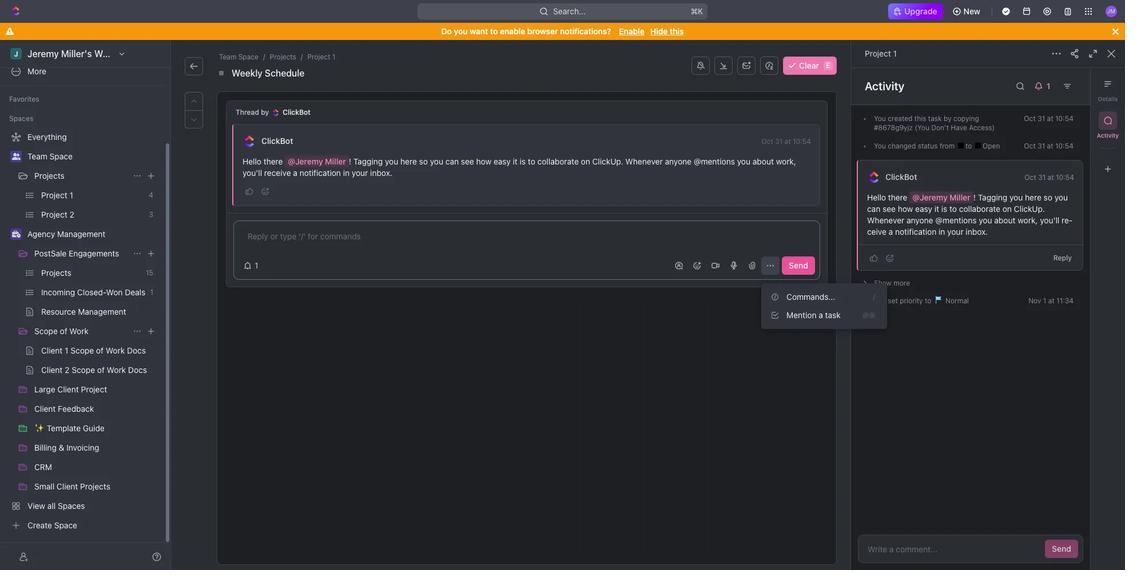 Task type: vqa. For each thing, say whether or not it's contained in the screenshot.
at related to set priority to
yes



Task type: describe. For each thing, give the bounding box(es) containing it.
business time image
[[12, 231, 20, 238]]

#8678g9yjz
[[874, 124, 913, 132]]

activity inside task sidebar content section
[[865, 80, 905, 93]]

task inside you created this task by copying #8678g9yjz (you don't have access)
[[928, 114, 942, 123]]

whenever for ceive
[[867, 216, 904, 225]]

1 horizontal spatial project
[[865, 49, 891, 58]]

weekly schedule link
[[229, 66, 307, 80]]

0 horizontal spatial project
[[307, 53, 330, 61]]

you created this task by copying #8678g9yjz (you don't have access)
[[874, 114, 995, 132]]

set
[[888, 297, 898, 305]]

anyone for a
[[665, 157, 692, 166]]

favorites
[[9, 95, 39, 104]]

at for changed status from
[[1047, 142, 1053, 150]]

notifications?
[[560, 26, 611, 36]]

0 vertical spatial this
[[670, 26, 684, 36]]

11:34
[[1057, 297, 1074, 305]]

access)
[[969, 124, 995, 132]]

hello there for a
[[243, 157, 285, 166]]

hello for ceive
[[867, 193, 886, 202]]

(you
[[915, 124, 929, 132]]

favorites button
[[5, 93, 44, 106]]

team for team space
[[27, 152, 47, 161]]

clickbot button
[[261, 136, 294, 146]]

@mentions for ceive
[[935, 216, 977, 225]]

work
[[69, 327, 89, 336]]

hello there for ceive
[[867, 193, 910, 202]]

agency
[[27, 229, 55, 239]]

your inside ! tagging you here so you can see how easy it is to collaborate on clickup. whenever anyone @mentions you about work, you'll receive a notification in your inbox.
[[352, 168, 368, 178]]

upgrade
[[905, 6, 937, 16]]

1 horizontal spatial a
[[819, 311, 823, 320]]

work, for ceive
[[1018, 216, 1038, 225]]

upgrade link
[[889, 3, 943, 19]]

0 vertical spatial projects
[[270, 53, 296, 61]]

in inside ! tagging you here so you can see how easy it is to collaborate on clickup. whenever anyone @mentions you about work, you'll re ceive a notification in your inbox.
[[939, 227, 945, 237]]

status
[[918, 142, 938, 150]]

re
[[1062, 216, 1073, 225]]

you'll for a
[[243, 168, 262, 178]]

1 button
[[239, 257, 265, 275]]

nov 1 at 11:34
[[1029, 297, 1074, 305]]

space for team space / projects / project 1
[[238, 53, 258, 61]]

0 horizontal spatial task
[[825, 311, 841, 320]]

postsale engagements
[[34, 249, 119, 259]]

by inside you created this task by copying #8678g9yjz (you don't have access)
[[944, 114, 952, 123]]

schedule
[[265, 68, 304, 78]]

postsale engagements link
[[34, 245, 128, 263]]

can for a
[[445, 157, 459, 166]]

you'll for ceive
[[1040, 216, 1060, 225]]

set priority to
[[886, 297, 933, 305]]

clickup. for ceive
[[1014, 204, 1045, 214]]

browser
[[527, 26, 558, 36]]

spaces
[[9, 114, 33, 123]]

clear
[[799, 61, 819, 70]]

collaborate for a
[[537, 157, 579, 166]]

easy for ceive
[[915, 204, 932, 214]]

scope of work link
[[34, 323, 128, 341]]

sidebar navigation
[[0, 40, 171, 571]]

to inside ! tagging you here so you can see how easy it is to collaborate on clickup. whenever anyone @mentions you about work, you'll re ceive a notification in your inbox.
[[950, 204, 957, 214]]

you for changed status from
[[874, 142, 886, 150]]

weekly schedule
[[232, 68, 304, 78]]

details
[[1098, 96, 1118, 102]]

at for set priority to
[[1048, 297, 1055, 305]]

agency management
[[27, 229, 105, 239]]

space for team space
[[50, 152, 73, 161]]

inbox. inside ! tagging you here so you can see how easy it is to collaborate on clickup. whenever anyone @mentions you about work, you'll receive a notification in your inbox.
[[370, 168, 392, 178]]

team space / projects / project 1
[[219, 53, 336, 61]]

0 vertical spatial send
[[789, 261, 808, 271]]

thread
[[236, 108, 259, 117]]

1 inside task sidebar content section
[[1043, 297, 1046, 305]]

postsale
[[34, 249, 67, 259]]

at for created this task by copying
[[1047, 114, 1053, 123]]

⌘k
[[691, 6, 703, 16]]

team space
[[27, 152, 73, 161]]

hide
[[650, 26, 668, 36]]

1 horizontal spatial project 1 link
[[865, 49, 897, 58]]

can for ceive
[[867, 204, 880, 214]]

of
[[60, 327, 67, 336]]

e
[[826, 61, 830, 70]]

scope of work
[[34, 327, 89, 336]]

it for ceive
[[935, 204, 939, 214]]

search...
[[553, 6, 586, 16]]

management
[[57, 229, 105, 239]]

team for team space / projects / project 1
[[219, 53, 236, 61]]

on for ceive
[[1003, 204, 1012, 214]]

from
[[940, 142, 955, 150]]

reply
[[1053, 254, 1072, 262]]

want
[[470, 26, 488, 36]]

task sidebar navigation tab list
[[1095, 75, 1121, 178]]

1 horizontal spatial send button
[[1045, 541, 1078, 559]]

agency management link
[[27, 225, 158, 244]]

0 horizontal spatial send button
[[782, 257, 815, 275]]

anyone for ceive
[[907, 216, 933, 225]]

@@
[[863, 311, 875, 320]]

0 horizontal spatial /
[[263, 53, 265, 61]]



Task type: locate. For each thing, give the bounding box(es) containing it.
how inside ! tagging you here so you can see how easy it is to collaborate on clickup. whenever anyone @mentions you about work, you'll re ceive a notification in your inbox.
[[898, 204, 913, 214]]

! tagging you here so you can see how easy it is to collaborate on clickup. whenever anyone @mentions you about work, you'll re ceive a notification in your inbox.
[[867, 193, 1073, 237]]

reply button
[[1049, 251, 1076, 265]]

1 vertical spatial on
[[1003, 204, 1012, 214]]

1 horizontal spatial this
[[915, 114, 926, 123]]

clickbot inside task sidebar content section
[[885, 172, 917, 182]]

is inside ! tagging you here so you can see how easy it is to collaborate on clickup. whenever anyone @mentions you about work, you'll re ceive a notification in your inbox.
[[941, 204, 947, 214]]

is inside ! tagging you here so you can see how easy it is to collaborate on clickup. whenever anyone @mentions you about work, you'll receive a notification in your inbox.
[[520, 157, 526, 166]]

0 horizontal spatial this
[[670, 26, 684, 36]]

it inside ! tagging you here so you can see how easy it is to collaborate on clickup. whenever anyone @mentions you about work, you'll receive a notification in your inbox.
[[513, 157, 518, 166]]

anyone inside ! tagging you here so you can see how easy it is to collaborate on clickup. whenever anyone @mentions you about work, you'll receive a notification in your inbox.
[[665, 157, 692, 166]]

open
[[981, 142, 1000, 150]]

clickbot
[[283, 108, 310, 117], [261, 136, 293, 146], [885, 172, 917, 182]]

activity inside task sidebar navigation tab list
[[1097, 132, 1119, 139]]

work,
[[776, 157, 796, 166], [1018, 216, 1038, 225]]

0 horizontal spatial anyone
[[665, 157, 692, 166]]

on inside ! tagging you here so you can see how easy it is to collaborate on clickup. whenever anyone @mentions you about work, you'll receive a notification in your inbox.
[[581, 157, 590, 166]]

activity down details
[[1097, 132, 1119, 139]]

team right user group image
[[27, 152, 47, 161]]

activity
[[865, 80, 905, 93], [1097, 132, 1119, 139]]

1 horizontal spatial on
[[1003, 204, 1012, 214]]

here inside ! tagging you here so you can see how easy it is to collaborate on clickup. whenever anyone @mentions you about work, you'll receive a notification in your inbox.
[[400, 157, 417, 166]]

project
[[865, 49, 891, 58], [307, 53, 330, 61]]

2 you from the top
[[874, 142, 886, 150]]

1 vertical spatial clickup.
[[1014, 204, 1045, 214]]

1 vertical spatial easy
[[915, 204, 932, 214]]

! for a
[[349, 157, 351, 166]]

1 vertical spatial a
[[889, 227, 893, 237]]

here for a
[[400, 157, 417, 166]]

1 vertical spatial you'll
[[1040, 216, 1060, 225]]

is for a
[[520, 157, 526, 166]]

changed status from
[[886, 142, 957, 150]]

0 vertical spatial you
[[874, 114, 886, 123]]

hello there up receive
[[243, 157, 285, 166]]

new button
[[948, 2, 987, 21]]

0 vertical spatial @mentions
[[694, 157, 735, 166]]

1 vertical spatial see
[[883, 204, 896, 214]]

you for set priority to
[[874, 297, 886, 305]]

1 horizontal spatial projects
[[270, 53, 296, 61]]

projects link down team space
[[34, 167, 128, 185]]

clickup.
[[592, 157, 623, 166], [1014, 204, 1045, 214]]

1 vertical spatial whenever
[[867, 216, 904, 225]]

0 horizontal spatial how
[[476, 157, 491, 166]]

you up #8678g9yjz
[[874, 114, 886, 123]]

0 vertical spatial is
[[520, 157, 526, 166]]

your inside ! tagging you here so you can see how easy it is to collaborate on clickup. whenever anyone @mentions you about work, you'll re ceive a notification in your inbox.
[[947, 227, 964, 237]]

normal
[[944, 297, 969, 305]]

collaborate
[[537, 157, 579, 166], [959, 204, 1000, 214]]

1 vertical spatial so
[[1044, 193, 1052, 202]]

whenever for a
[[625, 157, 663, 166]]

0 vertical spatial can
[[445, 157, 459, 166]]

1 horizontal spatial inbox.
[[966, 227, 988, 237]]

so inside ! tagging you here so you can see how easy it is to collaborate on clickup. whenever anyone @mentions you about work, you'll re ceive a notification in your inbox.
[[1044, 193, 1052, 202]]

1 horizontal spatial hello there
[[867, 193, 910, 202]]

task sidebar content section
[[851, 68, 1090, 571]]

task down commands...
[[825, 311, 841, 320]]

1 vertical spatial @mentions
[[935, 216, 977, 225]]

collaborate inside ! tagging you here so you can see how easy it is to collaborate on clickup. whenever anyone @mentions you about work, you'll re ceive a notification in your inbox.
[[959, 204, 1000, 214]]

1 you from the top
[[874, 114, 886, 123]]

0 vertical spatial in
[[343, 168, 350, 178]]

1 vertical spatial send
[[1052, 545, 1071, 554]]

you'll
[[243, 168, 262, 178], [1040, 216, 1060, 225]]

0 vertical spatial it
[[513, 157, 518, 166]]

2 horizontal spatial /
[[873, 293, 875, 301]]

see
[[461, 157, 474, 166], [883, 204, 896, 214]]

hello there
[[243, 157, 285, 166], [867, 193, 910, 202]]

space up 'weekly'
[[238, 53, 258, 61]]

so for a
[[419, 157, 428, 166]]

on for a
[[581, 157, 590, 166]]

work, inside ! tagging you here so you can see how easy it is to collaborate on clickup. whenever anyone @mentions you about work, you'll re ceive a notification in your inbox.
[[1018, 216, 1038, 225]]

1 horizontal spatial @mentions
[[935, 216, 977, 225]]

! inside ! tagging you here so you can see how easy it is to collaborate on clickup. whenever anyone @mentions you about work, you'll receive a notification in your inbox.
[[349, 157, 351, 166]]

clickup. inside ! tagging you here so you can see how easy it is to collaborate on clickup. whenever anyone @mentions you about work, you'll re ceive a notification in your inbox.
[[1014, 204, 1045, 214]]

by up don't
[[944, 114, 952, 123]]

2 horizontal spatial a
[[889, 227, 893, 237]]

notification
[[300, 168, 341, 178], [895, 227, 936, 237]]

0 horizontal spatial by
[[261, 108, 269, 117]]

collaborate inside ! tagging you here so you can see how easy it is to collaborate on clickup. whenever anyone @mentions you about work, you'll receive a notification in your inbox.
[[537, 157, 579, 166]]

0 horizontal spatial work,
[[776, 157, 796, 166]]

there down changed
[[888, 193, 907, 202]]

hello
[[243, 157, 261, 166], [867, 193, 886, 202]]

a
[[293, 168, 297, 178], [889, 227, 893, 237], [819, 311, 823, 320]]

scope
[[34, 327, 58, 336]]

so inside ! tagging you here so you can see how easy it is to collaborate on clickup. whenever anyone @mentions you about work, you'll receive a notification in your inbox.
[[419, 157, 428, 166]]

1 horizontal spatial in
[[939, 227, 945, 237]]

0 vertical spatial how
[[476, 157, 491, 166]]

@mentions inside ! tagging you here so you can see how easy it is to collaborate on clickup. whenever anyone @mentions you about work, you'll receive a notification in your inbox.
[[694, 157, 735, 166]]

this right hide
[[670, 26, 684, 36]]

1 vertical spatial work,
[[1018, 216, 1038, 225]]

tree
[[5, 128, 160, 535]]

1 vertical spatial projects
[[34, 171, 65, 181]]

team
[[219, 53, 236, 61], [27, 152, 47, 161]]

space inside team space link
[[50, 152, 73, 161]]

oct
[[1024, 114, 1036, 123], [762, 137, 773, 146], [1024, 142, 1036, 150], [1025, 173, 1036, 182]]

send
[[789, 261, 808, 271], [1052, 545, 1071, 554]]

1 vertical spatial activity
[[1097, 132, 1119, 139]]

to inside ! tagging you here so you can see how easy it is to collaborate on clickup. whenever anyone @mentions you about work, you'll receive a notification in your inbox.
[[528, 157, 535, 166]]

team up 'weekly'
[[219, 53, 236, 61]]

there inside task sidebar content section
[[888, 193, 907, 202]]

1 horizontal spatial your
[[947, 227, 964, 237]]

notification inside ! tagging you here so you can see how easy it is to collaborate on clickup. whenever anyone @mentions you about work, you'll receive a notification in your inbox.
[[300, 168, 341, 178]]

thread by
[[236, 108, 269, 117]]

inbox. inside ! tagging you here so you can see how easy it is to collaborate on clickup. whenever anyone @mentions you about work, you'll re ceive a notification in your inbox.
[[966, 227, 988, 237]]

1 vertical spatial can
[[867, 204, 880, 214]]

copying
[[954, 114, 979, 123]]

project 1 link up weekly schedule 'link'
[[305, 51, 338, 63]]

1 horizontal spatial team
[[219, 53, 236, 61]]

0 horizontal spatial you'll
[[243, 168, 262, 178]]

@mentions
[[694, 157, 735, 166], [935, 216, 977, 225]]

@mentions for a
[[694, 157, 735, 166]]

nov
[[1029, 297, 1041, 305]]

there
[[264, 157, 283, 166], [888, 193, 907, 202]]

0 horizontal spatial @mentions
[[694, 157, 735, 166]]

here for ceive
[[1025, 193, 1042, 202]]

mention
[[787, 311, 817, 320]]

1 horizontal spatial team space link
[[217, 51, 261, 63]]

send button
[[782, 257, 815, 275], [1045, 541, 1078, 559]]

1 horizontal spatial is
[[941, 204, 947, 214]]

oct 31 at 10:54
[[1024, 114, 1074, 123], [762, 137, 811, 146], [1024, 142, 1074, 150], [1025, 173, 1074, 182]]

hello there inside task sidebar content section
[[867, 193, 910, 202]]

! inside ! tagging you here so you can see how easy it is to collaborate on clickup. whenever anyone @mentions you about work, you'll re ceive a notification in your inbox.
[[973, 193, 976, 202]]

it for a
[[513, 157, 518, 166]]

can inside ! tagging you here so you can see how easy it is to collaborate on clickup. whenever anyone @mentions you about work, you'll receive a notification in your inbox.
[[445, 157, 459, 166]]

1 horizontal spatial anyone
[[907, 216, 933, 225]]

0 vertical spatial easy
[[494, 157, 511, 166]]

mention a task
[[787, 311, 841, 320]]

how inside ! tagging you here so you can see how easy it is to collaborate on clickup. whenever anyone @mentions you about work, you'll receive a notification in your inbox.
[[476, 157, 491, 166]]

team inside sidebar navigation
[[27, 152, 47, 161]]

activity down project 1
[[865, 80, 905, 93]]

! tagging you here so you can see how easy it is to collaborate on clickup. whenever anyone @mentions you about work, you'll receive a notification in your inbox.
[[243, 157, 798, 178]]

0 horizontal spatial projects
[[34, 171, 65, 181]]

1 vertical spatial team space link
[[27, 148, 158, 166]]

enable
[[619, 26, 645, 36]]

in
[[343, 168, 350, 178], [939, 227, 945, 237]]

you left changed
[[874, 142, 886, 150]]

enable
[[500, 26, 525, 36]]

is
[[520, 157, 526, 166], [941, 204, 947, 214]]

0 horizontal spatial collaborate
[[537, 157, 579, 166]]

tagging for ceive
[[978, 193, 1007, 202]]

0 vertical spatial notification
[[300, 168, 341, 178]]

task up don't
[[928, 114, 942, 123]]

can
[[445, 157, 459, 166], [867, 204, 880, 214]]

projects down team space
[[34, 171, 65, 181]]

3 you from the top
[[874, 297, 886, 305]]

hello for a
[[243, 157, 261, 166]]

do
[[441, 26, 452, 36]]

tagging for a
[[353, 157, 383, 166]]

new
[[964, 6, 980, 16]]

by right thread
[[261, 108, 269, 117]]

1 horizontal spatial can
[[867, 204, 880, 214]]

project 1
[[865, 49, 897, 58]]

1 vertical spatial here
[[1025, 193, 1042, 202]]

there for a
[[264, 157, 283, 166]]

!
[[349, 157, 351, 166], [973, 193, 976, 202]]

space right user group image
[[50, 152, 73, 161]]

! for ceive
[[973, 193, 976, 202]]

0 vertical spatial see
[[461, 157, 474, 166]]

work, inside ! tagging you here so you can see how easy it is to collaborate on clickup. whenever anyone @mentions you about work, you'll receive a notification in your inbox.
[[776, 157, 796, 166]]

collaborate for ceive
[[959, 204, 1000, 214]]

how for a
[[476, 157, 491, 166]]

tree containing team space
[[5, 128, 160, 535]]

anyone
[[665, 157, 692, 166], [907, 216, 933, 225]]

0 horizontal spatial activity
[[865, 80, 905, 93]]

hello there down changed
[[867, 193, 910, 202]]

do you want to enable browser notifications? enable hide this
[[441, 26, 684, 36]]

can inside ! tagging you here so you can see how easy it is to collaborate on clickup. whenever anyone @mentions you about work, you'll re ceive a notification in your inbox.
[[867, 204, 880, 214]]

1 vertical spatial it
[[935, 204, 939, 214]]

you'll inside ! tagging you here so you can see how easy it is to collaborate on clickup. whenever anyone @mentions you about work, you'll receive a notification in your inbox.
[[243, 168, 262, 178]]

hello inside task sidebar content section
[[867, 193, 886, 202]]

1 horizontal spatial hello
[[867, 193, 886, 202]]

0 horizontal spatial !
[[349, 157, 351, 166]]

0 horizontal spatial project 1 link
[[305, 51, 338, 63]]

clickbot down changed
[[885, 172, 917, 182]]

weekly
[[232, 68, 263, 78]]

1 vertical spatial clickbot
[[261, 136, 293, 146]]

tagging inside ! tagging you here so you can see how easy it is to collaborate on clickup. whenever anyone @mentions you about work, you'll re ceive a notification in your inbox.
[[978, 193, 1007, 202]]

@mentions inside ! tagging you here so you can see how easy it is to collaborate on clickup. whenever anyone @mentions you about work, you'll re ceive a notification in your inbox.
[[935, 216, 977, 225]]

about for a
[[753, 157, 774, 166]]

0 vertical spatial projects link
[[267, 51, 298, 63]]

so
[[419, 157, 428, 166], [1044, 193, 1052, 202]]

work, for a
[[776, 157, 796, 166]]

you'll left re
[[1040, 216, 1060, 225]]

tree inside sidebar navigation
[[5, 128, 160, 535]]

1 vertical spatial space
[[50, 152, 73, 161]]

this up "(you"
[[915, 114, 926, 123]]

/
[[263, 53, 265, 61], [301, 53, 303, 61], [873, 293, 875, 301]]

0 horizontal spatial notification
[[300, 168, 341, 178]]

1
[[893, 49, 897, 58], [332, 53, 336, 61], [255, 261, 258, 271], [1043, 297, 1046, 305]]

0 vertical spatial clickbot
[[283, 108, 310, 117]]

1 horizontal spatial space
[[238, 53, 258, 61]]

about inside ! tagging you here so you can see how easy it is to collaborate on clickup. whenever anyone @mentions you about work, you'll receive a notification in your inbox.
[[753, 157, 774, 166]]

easy for a
[[494, 157, 511, 166]]

/ up @@
[[873, 293, 875, 301]]

see inside ! tagging you here so you can see how easy it is to collaborate on clickup. whenever anyone @mentions you about work, you'll re ceive a notification in your inbox.
[[883, 204, 896, 214]]

is for ceive
[[941, 204, 947, 214]]

you'll left receive
[[243, 168, 262, 178]]

projects link
[[267, 51, 298, 63], [34, 167, 128, 185]]

whenever inside ! tagging you here so you can see how easy it is to collaborate on clickup. whenever anyone @mentions you about work, you'll receive a notification in your inbox.
[[625, 157, 663, 166]]

team space link
[[217, 51, 261, 63], [27, 148, 158, 166]]

1 horizontal spatial easy
[[915, 204, 932, 214]]

easy
[[494, 157, 511, 166], [915, 204, 932, 214]]

ceive
[[867, 216, 1073, 237]]

1 vertical spatial team
[[27, 152, 47, 161]]

notification inside ! tagging you here so you can see how easy it is to collaborate on clickup. whenever anyone @mentions you about work, you'll re ceive a notification in your inbox.
[[895, 227, 936, 237]]

0 horizontal spatial about
[[753, 157, 774, 166]]

this inside you created this task by copying #8678g9yjz (you don't have access)
[[915, 114, 926, 123]]

tagging inside ! tagging you here so you can see how easy it is to collaborate on clickup. whenever anyone @mentions you about work, you'll receive a notification in your inbox.
[[353, 157, 383, 166]]

created
[[888, 114, 913, 123]]

clickup. inside ! tagging you here so you can see how easy it is to collaborate on clickup. whenever anyone @mentions you about work, you'll receive a notification in your inbox.
[[592, 157, 623, 166]]

1 vertical spatial there
[[888, 193, 907, 202]]

1 horizontal spatial you'll
[[1040, 216, 1060, 225]]

a inside ! tagging you here so you can see how easy it is to collaborate on clickup. whenever anyone @mentions you about work, you'll re ceive a notification in your inbox.
[[889, 227, 893, 237]]

0 horizontal spatial space
[[50, 152, 73, 161]]

0 horizontal spatial on
[[581, 157, 590, 166]]

0 horizontal spatial clickup.
[[592, 157, 623, 166]]

easy inside ! tagging you here so you can see how easy it is to collaborate on clickup. whenever anyone @mentions you about work, you'll receive a notification in your inbox.
[[494, 157, 511, 166]]

project 1 link down upgrade link
[[865, 49, 897, 58]]

send inside task sidebar content section
[[1052, 545, 1071, 554]]

see for a
[[461, 157, 474, 166]]

1 vertical spatial notification
[[895, 227, 936, 237]]

0 vertical spatial team space link
[[217, 51, 261, 63]]

about
[[753, 157, 774, 166], [994, 216, 1016, 225]]

0 vertical spatial space
[[238, 53, 258, 61]]

0 horizontal spatial so
[[419, 157, 428, 166]]

0 horizontal spatial projects link
[[34, 167, 128, 185]]

/ up weekly schedule 'link'
[[263, 53, 265, 61]]

1 horizontal spatial projects link
[[267, 51, 298, 63]]

0 horizontal spatial hello
[[243, 157, 261, 166]]

have
[[951, 124, 967, 132]]

to
[[490, 26, 498, 36], [965, 142, 974, 150], [528, 157, 535, 166], [950, 204, 957, 214], [925, 297, 931, 305]]

1 horizontal spatial /
[[301, 53, 303, 61]]

about for ceive
[[994, 216, 1016, 225]]

whenever inside ! tagging you here so you can see how easy it is to collaborate on clickup. whenever anyone @mentions you about work, you'll re ceive a notification in your inbox.
[[867, 216, 904, 225]]

here inside ! tagging you here so you can see how easy it is to collaborate on clickup. whenever anyone @mentions you about work, you'll re ceive a notification in your inbox.
[[1025, 193, 1042, 202]]

on inside ! tagging you here so you can see how easy it is to collaborate on clickup. whenever anyone @mentions you about work, you'll re ceive a notification in your inbox.
[[1003, 204, 1012, 214]]

clickbot up receive
[[261, 136, 293, 146]]

0 vertical spatial there
[[264, 157, 283, 166]]

see for ceive
[[883, 204, 896, 214]]

priority
[[900, 297, 923, 305]]

engagements
[[69, 249, 119, 259]]

projects link up schedule
[[267, 51, 298, 63]]

clickup. for a
[[592, 157, 623, 166]]

0 vertical spatial anyone
[[665, 157, 692, 166]]

1 horizontal spatial work,
[[1018, 216, 1038, 225]]

commands...
[[787, 292, 835, 302]]

it
[[513, 157, 518, 166], [935, 204, 939, 214]]

easy inside ! tagging you here so you can see how easy it is to collaborate on clickup. whenever anyone @mentions you about work, you'll re ceive a notification in your inbox.
[[915, 204, 932, 214]]

0 vertical spatial collaborate
[[537, 157, 579, 166]]

clickbot inside button
[[261, 136, 293, 146]]

it inside ! tagging you here so you can see how easy it is to collaborate on clickup. whenever anyone @mentions you about work, you'll re ceive a notification in your inbox.
[[935, 204, 939, 214]]

projects up schedule
[[270, 53, 296, 61]]

how for ceive
[[898, 204, 913, 214]]

see inside ! tagging you here so you can see how easy it is to collaborate on clickup. whenever anyone @mentions you about work, you'll receive a notification in your inbox.
[[461, 157, 474, 166]]

10:54
[[1055, 114, 1074, 123], [793, 137, 811, 146], [1055, 142, 1074, 150], [1056, 173, 1074, 182]]

clickbot up clickbot button
[[283, 108, 310, 117]]

1 vertical spatial you
[[874, 142, 886, 150]]

you'll inside ! tagging you here so you can see how easy it is to collaborate on clickup. whenever anyone @mentions you about work, you'll re ceive a notification in your inbox.
[[1040, 216, 1060, 225]]

0 horizontal spatial easy
[[494, 157, 511, 166]]

changed
[[888, 142, 916, 150]]

anyone inside ! tagging you here so you can see how easy it is to collaborate on clickup. whenever anyone @mentions you about work, you'll re ceive a notification in your inbox.
[[907, 216, 933, 225]]

here
[[400, 157, 417, 166], [1025, 193, 1042, 202]]

whenever
[[625, 157, 663, 166], [867, 216, 904, 225]]

1 horizontal spatial about
[[994, 216, 1016, 225]]

1 horizontal spatial clickup.
[[1014, 204, 1045, 214]]

receive
[[264, 168, 291, 178]]

you left set
[[874, 297, 886, 305]]

1 vertical spatial hello
[[867, 193, 886, 202]]

about inside ! tagging you here so you can see how easy it is to collaborate on clickup. whenever anyone @mentions you about work, you'll re ceive a notification in your inbox.
[[994, 216, 1016, 225]]

0 vertical spatial a
[[293, 168, 297, 178]]

0 horizontal spatial your
[[352, 168, 368, 178]]

you inside you created this task by copying #8678g9yjz (you don't have access)
[[874, 114, 886, 123]]

1 vertical spatial projects link
[[34, 167, 128, 185]]

don't
[[931, 124, 949, 132]]

/ up schedule
[[301, 53, 303, 61]]

there for ceive
[[888, 193, 907, 202]]

in inside ! tagging you here so you can see how easy it is to collaborate on clickup. whenever anyone @mentions you about work, you'll receive a notification in your inbox.
[[343, 168, 350, 178]]

so for ceive
[[1044, 193, 1052, 202]]

1 inside button
[[255, 261, 258, 271]]

a inside ! tagging you here so you can see how easy it is to collaborate on clickup. whenever anyone @mentions you about work, you'll receive a notification in your inbox.
[[293, 168, 297, 178]]

how
[[476, 157, 491, 166], [898, 204, 913, 214]]

there up receive
[[264, 157, 283, 166]]

inbox.
[[370, 168, 392, 178], [966, 227, 988, 237]]

0 horizontal spatial is
[[520, 157, 526, 166]]

projects inside sidebar navigation
[[34, 171, 65, 181]]

1 horizontal spatial activity
[[1097, 132, 1119, 139]]

user group image
[[12, 153, 20, 160]]

project 1 link
[[865, 49, 897, 58], [305, 51, 338, 63]]

0 horizontal spatial inbox.
[[370, 168, 392, 178]]



